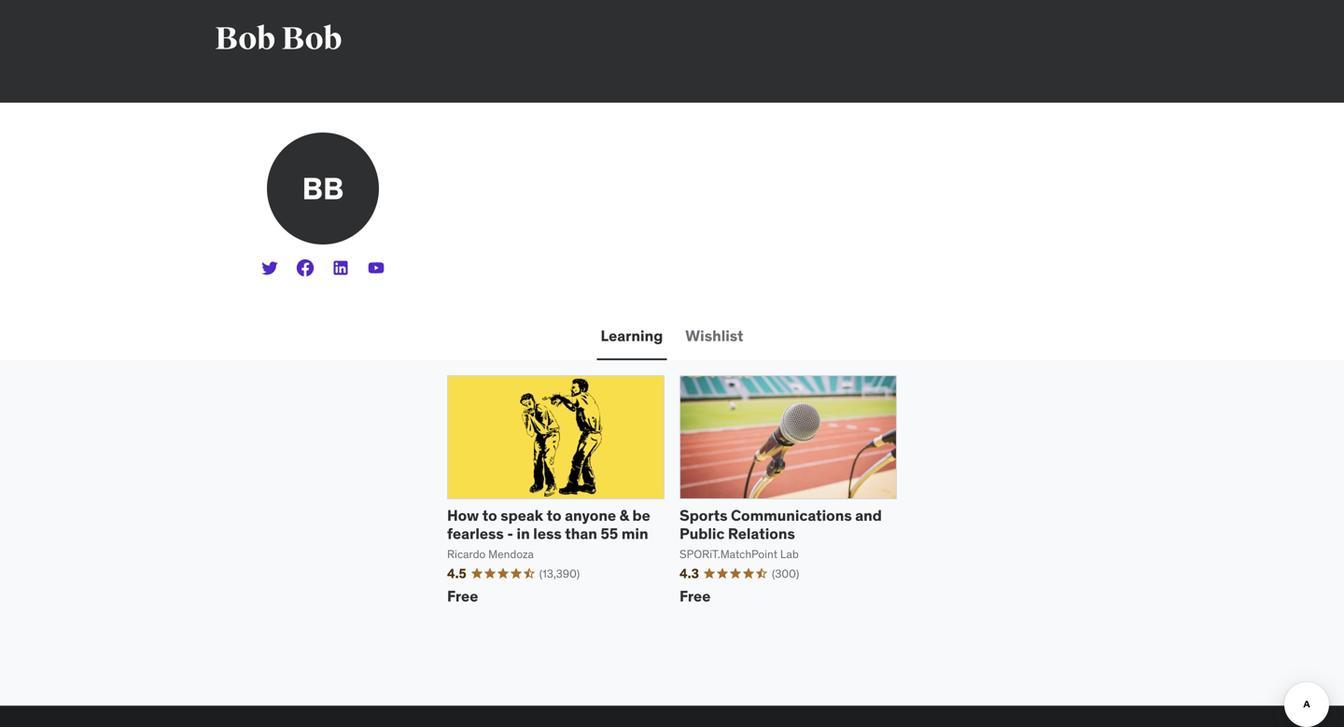 Task type: vqa. For each thing, say whether or not it's contained in the screenshot.
right Bob
yes



Task type: describe. For each thing, give the bounding box(es) containing it.
relations
[[728, 524, 795, 543]]

speak
[[501, 506, 543, 525]]

linkedin image
[[331, 259, 350, 277]]

1 bob from the left
[[215, 20, 276, 58]]

learning button
[[597, 314, 667, 358]]

wishlist button
[[682, 314, 747, 358]]

communications
[[731, 506, 852, 525]]

anyone
[[565, 506, 616, 525]]

and
[[855, 506, 882, 525]]

-
[[507, 524, 513, 543]]

55
[[601, 524, 618, 543]]

&
[[620, 506, 629, 525]]

how to speak to anyone & be fearless - in less than 55 min link
[[447, 506, 651, 543]]

less
[[533, 524, 562, 543]]

sports communications and public relations link
[[680, 506, 882, 543]]

wishlist
[[686, 326, 744, 345]]

sports communications and public relations
[[680, 506, 882, 543]]

fearless
[[447, 524, 504, 543]]



Task type: locate. For each thing, give the bounding box(es) containing it.
0 horizontal spatial to
[[482, 506, 497, 525]]

sports
[[680, 506, 728, 525]]

bb
[[302, 170, 344, 207]]

youtube image
[[367, 259, 386, 277]]

than
[[565, 524, 597, 543]]

be
[[633, 506, 651, 525]]

2 to from the left
[[547, 506, 562, 525]]

to right speak
[[547, 506, 562, 525]]

how to speak to anyone & be fearless - in less than 55 min
[[447, 506, 651, 543]]

0 horizontal spatial bob
[[215, 20, 276, 58]]

1 horizontal spatial to
[[547, 506, 562, 525]]

min
[[622, 524, 648, 543]]

bob bob
[[215, 20, 342, 58]]

in
[[517, 524, 530, 543]]

2 bob from the left
[[281, 20, 342, 58]]

twitter image
[[260, 259, 279, 277]]

how
[[447, 506, 479, 525]]

to
[[482, 506, 497, 525], [547, 506, 562, 525]]

1 to from the left
[[482, 506, 497, 525]]

to right the how
[[482, 506, 497, 525]]

public
[[680, 524, 725, 543]]

1 horizontal spatial bob
[[281, 20, 342, 58]]

learning
[[601, 326, 663, 345]]

facebook image
[[296, 259, 315, 277]]

bob
[[215, 20, 276, 58], [281, 20, 342, 58]]



